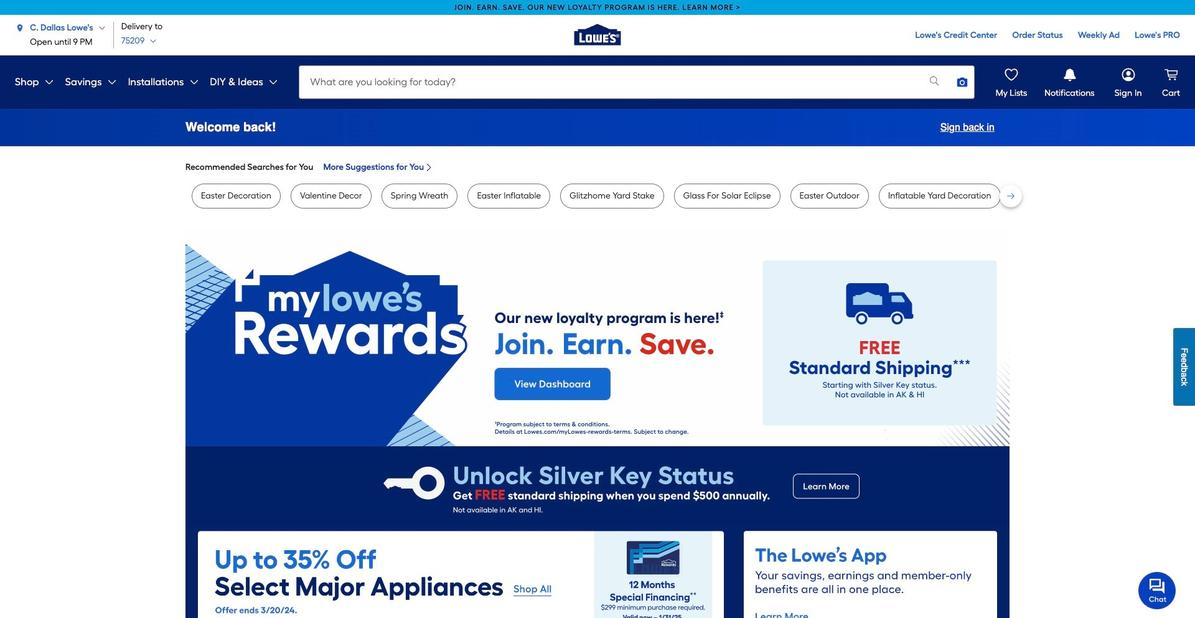 Task type: describe. For each thing, give the bounding box(es) containing it.
unlock silver key status. free standard shipping when you spend $500 annually. restrictions apply. image
[[186, 447, 1010, 526]]

up to 35 percent off select major appliances. offer ends 3/20/24. image
[[198, 531, 724, 618]]

1 horizontal spatial chevron down image
[[184, 77, 199, 87]]

chevron right image
[[424, 163, 434, 173]]

1 horizontal spatial chevron down image
[[102, 77, 117, 87]]

location filled image
[[15, 23, 25, 33]]

0 horizontal spatial chevron down image
[[39, 77, 54, 87]]

lowe's home improvement account image
[[1120, 66, 1138, 83]]

2 horizontal spatial chevron down image
[[145, 37, 157, 45]]



Task type: locate. For each thing, give the bounding box(es) containing it.
lowe's home improvement logo image
[[567, 3, 629, 65]]

lowe's home improvement lists image
[[1003, 66, 1021, 83]]

lowe's home improvement notification center image
[[1062, 66, 1079, 83]]

2 horizontal spatial chevron down image
[[263, 77, 278, 87]]

the lowe's app. your savings, earnings and member-only benefits are all in one place. image
[[744, 531, 998, 618]]

None search field
[[299, 65, 975, 110]]

0 horizontal spatial chevron down image
[[93, 24, 106, 31]]

search image
[[929, 75, 941, 87]]

earn and save every day with our new loyalty program. view dashboard. image
[[186, 229, 1010, 447]]

camera image
[[957, 76, 969, 88]]

lowe's home improvement cart image
[[1163, 66, 1180, 83]]

chevron down image
[[93, 24, 106, 31], [184, 77, 199, 87], [263, 77, 278, 87]]

chat invite button image
[[1139, 571, 1177, 609]]

Search Query text field
[[300, 66, 919, 98]]

chevron down image
[[145, 37, 157, 45], [39, 77, 54, 87], [102, 77, 117, 87]]



Task type: vqa. For each thing, say whether or not it's contained in the screenshot.
chevron down image
yes



